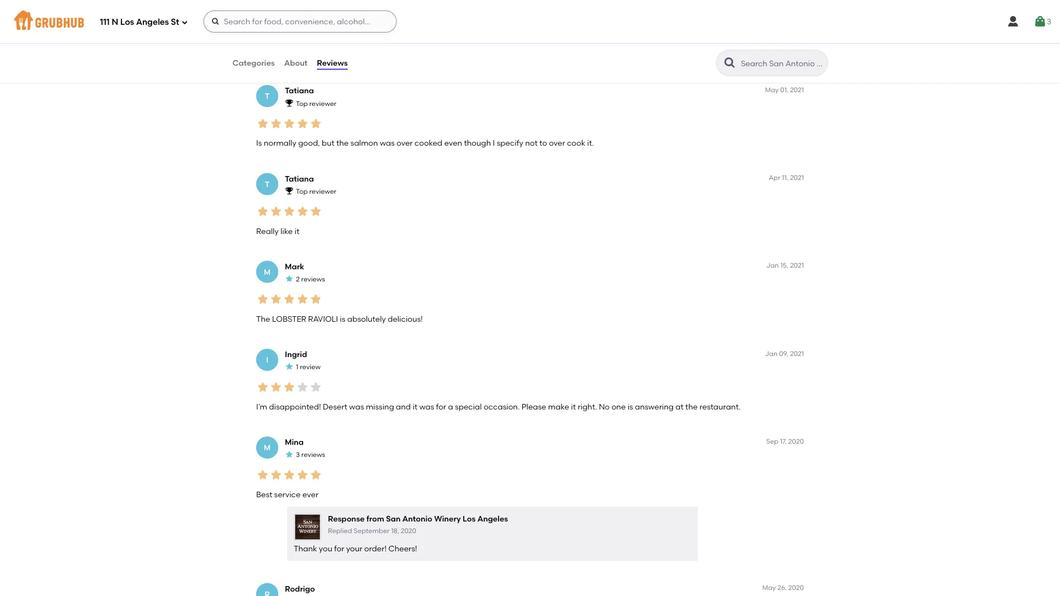 Task type: vqa. For each thing, say whether or not it's contained in the screenshot.
San Antonio Winery Los Angeles logo
yes



Task type: locate. For each thing, give the bounding box(es) containing it.
reviews down "mina"
[[301, 451, 325, 459]]

san up ordering
[[386, 17, 401, 26]]

2 horizontal spatial svg image
[[1033, 15, 1047, 28]]

antonio up cheers!
[[402, 515, 432, 524]]

ingrid
[[285, 350, 307, 359]]

3 down "mina"
[[296, 451, 300, 459]]

absolutely
[[347, 314, 386, 324]]

0 vertical spatial 3
[[1047, 17, 1051, 26]]

Search for food, convenience, alcohol... search field
[[203, 10, 397, 33]]

star icon image
[[256, 117, 269, 130], [269, 117, 283, 130], [283, 117, 296, 130], [296, 117, 309, 130], [309, 117, 322, 130], [256, 205, 269, 218], [269, 205, 283, 218], [283, 205, 296, 218], [296, 205, 309, 218], [309, 205, 322, 218], [285, 275, 294, 283], [256, 293, 269, 306], [269, 293, 283, 306], [283, 293, 296, 306], [296, 293, 309, 306], [309, 293, 322, 306], [285, 363, 294, 371], [256, 381, 269, 394], [269, 381, 283, 394], [283, 381, 296, 394], [296, 381, 309, 394], [309, 381, 322, 394], [285, 450, 294, 459], [256, 469, 269, 482], [269, 469, 283, 482], [283, 469, 296, 482], [296, 469, 309, 482], [309, 469, 322, 482]]

los inside the main navigation navigation
[[120, 17, 134, 27]]

2 m from the top
[[264, 443, 271, 453]]

3 reviews
[[296, 451, 325, 459]]

1 vertical spatial m
[[264, 443, 271, 453]]

0 vertical spatial t
[[265, 92, 270, 101]]

1 horizontal spatial is
[[628, 402, 633, 412]]

about button
[[284, 43, 308, 83]]

is
[[340, 314, 345, 324], [628, 402, 633, 412]]

0 vertical spatial trophy icon image
[[285, 99, 294, 108]]

2 response from the top
[[328, 515, 365, 524]]

one
[[612, 402, 626, 412]]

san antonio winery los angeles logo image for we
[[295, 17, 320, 42]]

1 vertical spatial san antonio winery los angeles logo image
[[295, 515, 320, 540]]

0 vertical spatial you
[[351, 46, 365, 56]]

09,
[[779, 350, 788, 358]]

1 response from the top
[[328, 17, 365, 26]]

2020 right 17,
[[788, 438, 804, 446]]

0 horizontal spatial svg image
[[181, 19, 188, 26]]

los for thank you for your order! cheers!
[[463, 515, 476, 524]]

18, inside response from san antonio winery los angeles replied may 18, 2021
[[369, 29, 377, 37]]

angeles inside response from san antonio winery los angeles replied may 18, 2021
[[477, 17, 508, 26]]

antonio
[[402, 17, 432, 26], [563, 46, 593, 56], [402, 515, 432, 524]]

reviews for mina
[[301, 451, 325, 459]]

t
[[265, 92, 270, 101], [265, 180, 270, 189]]

1 reviewer from the top
[[309, 100, 336, 108]]

you
[[351, 46, 365, 56], [319, 544, 332, 554]]

normally
[[264, 139, 296, 148]]

antonio left winery!
[[563, 46, 593, 56]]

winery inside response from san antonio winery los angeles replied may 18, 2021
[[434, 17, 461, 26]]

2 top from the top
[[296, 187, 308, 195]]

1 t from the top
[[265, 92, 270, 101]]

1 vertical spatial you
[[319, 544, 332, 554]]

from up september at the left of the page
[[366, 515, 384, 524]]

1 horizontal spatial 18,
[[391, 527, 399, 535]]

1 horizontal spatial 3
[[1047, 17, 1051, 26]]

san antonio winery los angeles logo image up thank
[[295, 515, 320, 540]]

3 inside button
[[1047, 17, 1051, 26]]

0 vertical spatial i
[[493, 139, 495, 148]]

top up really like it
[[296, 187, 308, 195]]

los inside response from san antonio winery los angeles replied may 18, 2021
[[463, 17, 476, 26]]

was
[[380, 139, 395, 148], [349, 402, 364, 412], [419, 402, 434, 412]]

2 vertical spatial antonio
[[402, 515, 432, 524]]

it right the and
[[413, 402, 417, 412]]

top reviewer down good, at top left
[[296, 187, 336, 195]]

top reviewer for it
[[296, 187, 336, 195]]

2021 right the 15,
[[790, 262, 804, 270]]

reviews right 2
[[301, 275, 325, 283]]

1 horizontal spatial the
[[685, 402, 698, 412]]

1 trophy icon image from the top
[[285, 99, 294, 108]]

you right "glad"
[[351, 46, 365, 56]]

was right the and
[[419, 402, 434, 412]]

18, for cheers!
[[391, 527, 399, 535]]

0 vertical spatial reviews
[[301, 275, 325, 283]]

antonio for cheers!
[[402, 515, 432, 524]]

jan for the lobster ravioli is absolutely delicious!
[[766, 262, 779, 270]]

0 vertical spatial san antonio winery los angeles logo image
[[295, 17, 320, 42]]

response inside response from san antonio winery los angeles replied september 18, 2020
[[328, 515, 365, 524]]

2020 right 26,
[[788, 584, 804, 592]]

i left specify
[[493, 139, 495, 148]]

3
[[1047, 17, 1051, 26], [296, 451, 300, 459]]

top reviewer up good, at top left
[[296, 100, 336, 108]]

may up enjoy
[[354, 29, 367, 37]]

tatiana
[[285, 86, 314, 96], [285, 174, 314, 184]]

over
[[397, 139, 413, 148], [549, 139, 565, 148]]

apr
[[769, 174, 780, 182]]

svg image
[[1033, 15, 1047, 28], [211, 17, 220, 26], [181, 19, 188, 26]]

m left mark
[[264, 267, 271, 277]]

really like it
[[256, 227, 299, 236]]

1 top from the top
[[296, 100, 308, 108]]

0 horizontal spatial over
[[397, 139, 413, 148]]

m
[[264, 267, 271, 277], [264, 443, 271, 453]]

san inside response from san antonio winery los angeles replied september 18, 2020
[[386, 515, 401, 524]]

may inside response from san antonio winery los angeles replied may 18, 2021
[[354, 29, 367, 37]]

week.
[[474, 46, 495, 56]]

0 vertical spatial may
[[354, 29, 367, 37]]

jan
[[766, 262, 779, 270], [765, 350, 778, 358]]

like
[[280, 227, 293, 236]]

may
[[354, 29, 367, 37], [765, 86, 779, 94], [762, 584, 776, 592]]

2 winery from the top
[[434, 515, 461, 524]]

1 vertical spatial top reviewer
[[296, 187, 336, 195]]

glad
[[332, 46, 349, 56]]

reviewer for it
[[309, 187, 336, 195]]

jan left 09,
[[765, 350, 778, 358]]

for
[[436, 402, 446, 412], [334, 544, 344, 554]]

replied up "glad"
[[328, 29, 352, 37]]

0 vertical spatial antonio
[[402, 17, 432, 26]]

0 vertical spatial for
[[436, 402, 446, 412]]

san inside response from san antonio winery los angeles replied may 18, 2021
[[386, 17, 401, 26]]

1 vertical spatial may
[[765, 86, 779, 94]]

from inside response from san antonio winery los angeles replied september 18, 2020
[[366, 515, 384, 524]]

trophy icon image
[[285, 99, 294, 108], [285, 187, 294, 196]]

2 tatiana from the top
[[285, 174, 314, 184]]

1 reviews from the top
[[301, 275, 325, 283]]

1 vertical spatial t
[[265, 180, 270, 189]]

it right like
[[295, 227, 299, 236]]

tatiana down good, at top left
[[285, 174, 314, 184]]

was right salmon
[[380, 139, 395, 148]]

categories button
[[232, 43, 275, 83]]

the right at
[[685, 402, 698, 412]]

1 vertical spatial for
[[334, 544, 344, 554]]

1 horizontal spatial for
[[436, 402, 446, 412]]

trophy icon image down about button at the left of the page
[[285, 99, 294, 108]]

special
[[455, 402, 482, 412]]

every
[[452, 46, 472, 56]]

2 reviewer from the top
[[309, 187, 336, 195]]

replied
[[328, 29, 352, 37], [328, 527, 352, 535]]

antonio inside response from san antonio winery los angeles replied may 18, 2021
[[402, 17, 432, 26]]

may 26, 2020
[[762, 584, 804, 592]]

0 horizontal spatial 3
[[296, 451, 300, 459]]

winery for cheers!
[[434, 515, 461, 524]]

1 vertical spatial top
[[296, 187, 308, 195]]

1 vertical spatial tatiana
[[285, 174, 314, 184]]

antonio inside response from san antonio winery los angeles replied september 18, 2020
[[402, 515, 432, 524]]

1 review
[[296, 363, 321, 371]]

1 vertical spatial 3
[[296, 451, 300, 459]]

1 vertical spatial 18,
[[391, 527, 399, 535]]

1 vertical spatial the
[[685, 402, 698, 412]]

jan for i'm disappointed! desert was missing and it was for a special occasion. please make it right. no one is answering at the restaurant.
[[765, 350, 778, 358]]

it left "right."
[[571, 402, 576, 412]]

reviewer down but
[[309, 187, 336, 195]]

3 for 3
[[1047, 17, 1051, 26]]

make
[[548, 402, 569, 412]]

is right 'ravioli'
[[340, 314, 345, 324]]

san antonio winery los angeles logo image up are
[[295, 17, 320, 42]]

for left your
[[334, 544, 344, 554]]

i left ingrid
[[266, 355, 268, 365]]

1 top reviewer from the top
[[296, 100, 336, 108]]

18, up enjoy
[[369, 29, 377, 37]]

2021 right '11,'
[[790, 174, 804, 182]]

2 reviews from the top
[[301, 451, 325, 459]]

0 vertical spatial top reviewer
[[296, 100, 336, 108]]

0 vertical spatial tatiana
[[285, 86, 314, 96]]

1 replied from the top
[[328, 29, 352, 37]]

i
[[493, 139, 495, 148], [266, 355, 268, 365]]

response for glad
[[328, 17, 365, 26]]

may left 01,
[[765, 86, 779, 94]]

1
[[296, 363, 298, 371]]

0 horizontal spatial is
[[340, 314, 345, 324]]

0 vertical spatial 2020
[[788, 438, 804, 446]]

t down categories button at the left of page
[[265, 92, 270, 101]]

1 m from the top
[[264, 267, 271, 277]]

response up "glad"
[[328, 17, 365, 26]]

1 vertical spatial replied
[[328, 527, 352, 535]]

2020 inside response from san antonio winery los angeles replied september 18, 2020
[[401, 527, 416, 535]]

angeles
[[477, 17, 508, 26], [136, 17, 169, 27], [477, 515, 508, 524]]

2 replied from the top
[[328, 527, 352, 535]]

18, inside response from san antonio winery los angeles replied september 18, 2020
[[391, 527, 399, 535]]

for left a
[[436, 402, 446, 412]]

top for it
[[296, 187, 308, 195]]

order!
[[364, 544, 387, 554]]

0 vertical spatial top
[[296, 100, 308, 108]]

over right to
[[549, 139, 565, 148]]

may left 26,
[[762, 584, 776, 592]]

san antonio winery los angeles logo image
[[295, 17, 320, 42], [295, 515, 320, 540]]

not
[[525, 139, 538, 148]]

18, up cheers!
[[391, 527, 399, 535]]

t down normally
[[265, 180, 270, 189]]

antonio up ordering
[[402, 17, 432, 26]]

0 vertical spatial jan
[[766, 262, 779, 270]]

good,
[[298, 139, 320, 148]]

though
[[464, 139, 491, 148]]

2 vertical spatial san
[[386, 515, 401, 524]]

san down the main navigation navigation
[[547, 46, 561, 56]]

reviewer up but
[[309, 100, 336, 108]]

top up good, at top left
[[296, 100, 308, 108]]

los
[[463, 17, 476, 26], [120, 17, 134, 27], [463, 515, 476, 524]]

it
[[295, 227, 299, 236], [413, 402, 417, 412], [571, 402, 576, 412]]

1 horizontal spatial over
[[549, 139, 565, 148]]

2021 right 09,
[[790, 350, 804, 358]]

t for is
[[265, 92, 270, 101]]

2 san antonio winery los angeles logo image from the top
[[295, 515, 320, 540]]

2 top reviewer from the top
[[296, 187, 336, 195]]

0 horizontal spatial you
[[319, 544, 332, 554]]

rodrigo
[[285, 584, 315, 594]]

0 vertical spatial reviewer
[[309, 100, 336, 108]]

0 vertical spatial san
[[386, 17, 401, 26]]

about
[[284, 58, 308, 68]]

tatiana down about button at the left of the page
[[285, 86, 314, 96]]

1 vertical spatial response
[[328, 515, 365, 524]]

2020 up cheers!
[[401, 527, 416, 535]]

jan 15, 2021
[[766, 262, 804, 270]]

jan left the 15,
[[766, 262, 779, 270]]

is right one
[[628, 402, 633, 412]]

from left the us
[[422, 46, 440, 56]]

3 right svg icon
[[1047, 17, 1051, 26]]

from up enjoy
[[366, 17, 384, 26]]

san up september at the left of the page
[[386, 515, 401, 524]]

0 vertical spatial response
[[328, 17, 365, 26]]

01,
[[780, 86, 788, 94]]

0 vertical spatial winery
[[434, 17, 461, 26]]

1 vertical spatial jan
[[765, 350, 778, 358]]

response
[[328, 17, 365, 26], [328, 515, 365, 524]]

1 vertical spatial winery
[[434, 515, 461, 524]]

angeles inside response from san antonio winery los angeles replied september 18, 2020
[[477, 515, 508, 524]]

san
[[386, 17, 401, 26], [547, 46, 561, 56], [386, 515, 401, 524]]

los for we are so glad you enjoy ordering from us every week. cheers, from san antonio winery!
[[463, 17, 476, 26]]

m left "mina"
[[264, 443, 271, 453]]

1 winery from the top
[[434, 17, 461, 26]]

1 san antonio winery los angeles logo image from the top
[[295, 17, 320, 42]]

reviews button
[[316, 43, 348, 83]]

1 vertical spatial 2020
[[401, 527, 416, 535]]

replied for your
[[328, 527, 352, 535]]

2021 up enjoy
[[378, 29, 392, 37]]

1 vertical spatial trophy icon image
[[285, 187, 294, 196]]

2 t from the top
[[265, 180, 270, 189]]

1 tatiana from the top
[[285, 86, 314, 96]]

1 vertical spatial i
[[266, 355, 268, 365]]

tatiana for good,
[[285, 86, 314, 96]]

0 horizontal spatial the
[[336, 139, 349, 148]]

replied up your
[[328, 527, 352, 535]]

winery!
[[594, 46, 622, 56]]

jan 09, 2021
[[765, 350, 804, 358]]

replied inside response from san antonio winery los angeles replied may 18, 2021
[[328, 29, 352, 37]]

1 vertical spatial reviews
[[301, 451, 325, 459]]

1 vertical spatial reviewer
[[309, 187, 336, 195]]

2
[[296, 275, 300, 283]]

main navigation navigation
[[0, 0, 1060, 43]]

tatiana for it
[[285, 174, 314, 184]]

1 over from the left
[[397, 139, 413, 148]]

the
[[336, 139, 349, 148], [685, 402, 698, 412]]

2020
[[788, 438, 804, 446], [401, 527, 416, 535], [788, 584, 804, 592]]

may for rodrigo
[[762, 584, 776, 592]]

is normally good, but the salmon was over cooked even though i specify not to over cook it.
[[256, 139, 594, 148]]

2021 for and
[[790, 350, 804, 358]]

2 vertical spatial 2020
[[788, 584, 804, 592]]

top reviewer for good,
[[296, 100, 336, 108]]

3 for 3 reviews
[[296, 451, 300, 459]]

over left 'cooked'
[[397, 139, 413, 148]]

from
[[366, 17, 384, 26], [422, 46, 440, 56], [528, 46, 545, 56], [366, 515, 384, 524]]

1 vertical spatial antonio
[[563, 46, 593, 56]]

2 vertical spatial may
[[762, 584, 776, 592]]

los inside response from san antonio winery los angeles replied september 18, 2020
[[463, 515, 476, 524]]

reviewer
[[309, 100, 336, 108], [309, 187, 336, 195]]

response up september at the left of the page
[[328, 515, 365, 524]]

response inside response from san antonio winery los angeles replied may 18, 2021
[[328, 17, 365, 26]]

top for good,
[[296, 100, 308, 108]]

winery inside response from san antonio winery los angeles replied september 18, 2020
[[434, 515, 461, 524]]

0 horizontal spatial 18,
[[369, 29, 377, 37]]

2021 for delicious!
[[790, 262, 804, 270]]

2021 right 01,
[[790, 86, 804, 94]]

restaurant.
[[699, 402, 741, 412]]

reviewer for good,
[[309, 100, 336, 108]]

trophy icon image up like
[[285, 187, 294, 196]]

0 vertical spatial m
[[264, 267, 271, 277]]

replied inside response from san antonio winery los angeles replied september 18, 2020
[[328, 527, 352, 535]]

best
[[256, 490, 272, 500]]

the right but
[[336, 139, 349, 148]]

even
[[444, 139, 462, 148]]

mina
[[285, 438, 304, 447]]

was right 'desert' on the left
[[349, 402, 364, 412]]

0 vertical spatial 18,
[[369, 29, 377, 37]]

0 vertical spatial the
[[336, 139, 349, 148]]

0 vertical spatial replied
[[328, 29, 352, 37]]

you right thank
[[319, 544, 332, 554]]

angeles inside the main navigation navigation
[[136, 17, 169, 27]]

2 trophy icon image from the top
[[285, 187, 294, 196]]



Task type: describe. For each thing, give the bounding box(es) containing it.
specify
[[497, 139, 523, 148]]

from right cheers,
[[528, 46, 545, 56]]

1 horizontal spatial svg image
[[211, 17, 220, 26]]

is
[[256, 139, 262, 148]]

from inside response from san antonio winery los angeles replied may 18, 2021
[[366, 17, 384, 26]]

best service ever
[[256, 490, 318, 500]]

111 n los angeles st
[[100, 17, 179, 27]]

i'm
[[256, 402, 267, 412]]

san for enjoy
[[386, 17, 401, 26]]

response from san antonio winery los angeles replied may 18, 2021
[[328, 17, 508, 37]]

review
[[300, 363, 321, 371]]

ordering
[[388, 46, 420, 56]]

0 horizontal spatial i
[[266, 355, 268, 365]]

antonio for enjoy
[[402, 17, 432, 26]]

2020 for mina
[[788, 438, 804, 446]]

Search San Antonio Winery Los Angeles search field
[[740, 58, 824, 68]]

winery for enjoy
[[434, 17, 461, 26]]

the lobster ravioli is absolutely delicious!
[[256, 314, 423, 324]]

st
[[171, 17, 179, 27]]

we
[[294, 46, 306, 56]]

answering
[[635, 402, 674, 412]]

angeles for thank you for your order! cheers!
[[477, 515, 508, 524]]

1 horizontal spatial you
[[351, 46, 365, 56]]

cheers!
[[388, 544, 417, 554]]

we are so glad you enjoy ordering from us every week. cheers, from san antonio winery!
[[294, 46, 622, 56]]

delicious!
[[388, 314, 423, 324]]

are
[[308, 46, 320, 56]]

angeles for we are so glad you enjoy ordering from us every week. cheers, from san antonio winery!
[[477, 17, 508, 26]]

0 horizontal spatial it
[[295, 227, 299, 236]]

t for really
[[265, 180, 270, 189]]

2021 for salmon
[[790, 86, 804, 94]]

1 vertical spatial san
[[547, 46, 561, 56]]

occasion.
[[484, 402, 520, 412]]

cooked
[[415, 139, 442, 148]]

3 button
[[1033, 12, 1051, 31]]

ever
[[302, 490, 318, 500]]

reviews for mark
[[301, 275, 325, 283]]

missing
[[366, 402, 394, 412]]

svg image inside 3 button
[[1033, 15, 1047, 28]]

1 horizontal spatial was
[[380, 139, 395, 148]]

i'm disappointed! desert was missing and it was for a special occasion. please make it right. no one is answering at the restaurant.
[[256, 402, 741, 412]]

1 horizontal spatial it
[[413, 402, 417, 412]]

to
[[539, 139, 547, 148]]

m for mark
[[264, 267, 271, 277]]

2021 inside response from san antonio winery los angeles replied may 18, 2021
[[378, 29, 392, 37]]

so
[[322, 46, 331, 56]]

15,
[[780, 262, 788, 270]]

may for tatiana
[[765, 86, 779, 94]]

san antonio winery los angeles logo image for thank
[[295, 515, 320, 540]]

2 horizontal spatial was
[[419, 402, 434, 412]]

at
[[675, 402, 683, 412]]

ravioli
[[308, 314, 338, 324]]

please
[[522, 402, 546, 412]]

and
[[396, 402, 411, 412]]

no
[[599, 402, 610, 412]]

trophy icon image for like
[[285, 187, 294, 196]]

search icon image
[[723, 56, 737, 70]]

it.
[[587, 139, 594, 148]]

enjoy
[[367, 46, 387, 56]]

service
[[274, 490, 301, 500]]

thank
[[294, 544, 317, 554]]

disappointed!
[[269, 402, 321, 412]]

response from san antonio winery los angeles replied september 18, 2020
[[328, 515, 508, 535]]

thank you for your order! cheers!
[[294, 544, 417, 554]]

cheers,
[[497, 46, 526, 56]]

apr 11, 2021
[[769, 174, 804, 182]]

sep 17, 2020
[[766, 438, 804, 446]]

reviews
[[317, 58, 348, 68]]

the
[[256, 314, 270, 324]]

but
[[322, 139, 334, 148]]

111
[[100, 17, 110, 27]]

response for your
[[328, 515, 365, 524]]

cook
[[567, 139, 585, 148]]

svg image
[[1006, 15, 1020, 28]]

n
[[112, 17, 118, 27]]

salmon
[[350, 139, 378, 148]]

26,
[[777, 584, 787, 592]]

2 reviews
[[296, 275, 325, 283]]

desert
[[323, 402, 347, 412]]

san for cheers!
[[386, 515, 401, 524]]

2 over from the left
[[549, 139, 565, 148]]

lobster
[[272, 314, 306, 324]]

m for mina
[[264, 443, 271, 453]]

1 vertical spatial is
[[628, 402, 633, 412]]

0 horizontal spatial was
[[349, 402, 364, 412]]

sep
[[766, 438, 778, 446]]

right.
[[578, 402, 597, 412]]

really
[[256, 227, 279, 236]]

11,
[[782, 174, 788, 182]]

replied for glad
[[328, 29, 352, 37]]

your
[[346, 544, 362, 554]]

2 horizontal spatial it
[[571, 402, 576, 412]]

0 vertical spatial is
[[340, 314, 345, 324]]

categories
[[232, 58, 275, 68]]

mark
[[285, 262, 304, 271]]

a
[[448, 402, 453, 412]]

2020 for rodrigo
[[788, 584, 804, 592]]

september
[[354, 527, 390, 535]]

1 horizontal spatial i
[[493, 139, 495, 148]]

0 horizontal spatial for
[[334, 544, 344, 554]]

trophy icon image for normally
[[285, 99, 294, 108]]

18, for enjoy
[[369, 29, 377, 37]]

17,
[[780, 438, 787, 446]]

us
[[442, 46, 450, 56]]

may 01, 2021
[[765, 86, 804, 94]]



